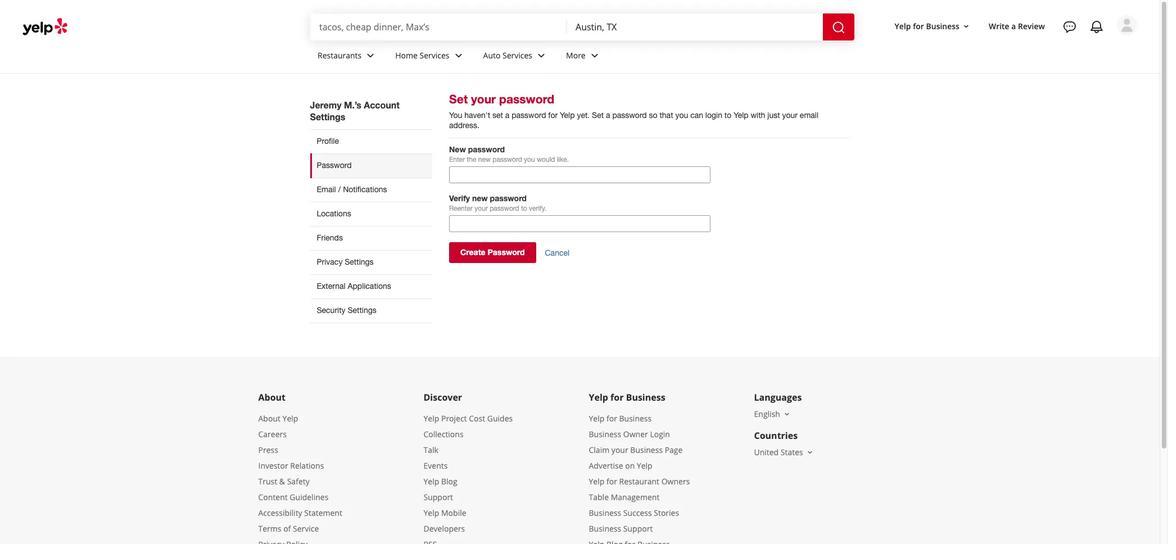 Task type: describe. For each thing, give the bounding box(es) containing it.
verify
[[449, 193, 470, 203]]

service
[[293, 524, 319, 534]]

set
[[493, 111, 503, 120]]

yelp inside "button"
[[895, 21, 911, 31]]

profile link
[[310, 129, 432, 154]]

business inside "button"
[[927, 21, 960, 31]]

success
[[624, 508, 652, 518]]

Find text field
[[319, 21, 558, 33]]

external
[[317, 282, 346, 291]]

states
[[781, 447, 804, 458]]

with
[[751, 111, 766, 120]]

countries
[[754, 430, 798, 442]]

your right just
[[783, 111, 798, 120]]

messages image
[[1064, 20, 1077, 34]]

page
[[665, 445, 683, 455]]

yelp mobile link
[[424, 508, 467, 518]]

auto
[[483, 50, 501, 61]]

home services
[[396, 50, 450, 61]]

24 chevron down v2 image for restaurants
[[364, 49, 378, 62]]

yelp for business link
[[589, 413, 652, 424]]

review
[[1019, 21, 1046, 31]]

create
[[461, 247, 486, 257]]

terms
[[258, 524, 281, 534]]

create password
[[461, 247, 525, 257]]

16 chevron down v2 image
[[962, 22, 971, 31]]

about yelp careers press investor relations trust & safety content guidelines accessibility statement terms of service
[[258, 413, 342, 534]]

yelp inside about yelp careers press investor relations trust & safety content guidelines accessibility statement terms of service
[[283, 413, 298, 424]]

you
[[449, 111, 462, 120]]

more link
[[557, 40, 611, 73]]

owner
[[624, 429, 648, 440]]

table
[[589, 492, 609, 503]]

restaurant
[[619, 476, 660, 487]]

set your password you haven't set a password for yelp yet. set a password so that you can login to yelp with just your email address.
[[449, 92, 819, 130]]

press
[[258, 445, 278, 455]]

new password enter the new password you would like.
[[449, 145, 569, 164]]

login
[[706, 111, 723, 120]]

claim
[[589, 445, 610, 455]]

talk link
[[424, 445, 439, 455]]

project
[[441, 413, 467, 424]]

for down advertise
[[607, 476, 617, 487]]

16 chevron down v2 image for countries
[[806, 448, 815, 457]]

1 vertical spatial set
[[592, 111, 604, 120]]

external applications link
[[310, 274, 432, 299]]

jeremy m.'s account settings
[[310, 100, 400, 122]]

yelp project cost guides collections talk events yelp blog support yelp mobile developers
[[424, 413, 513, 534]]

guides
[[487, 413, 513, 424]]

services for home services
[[420, 50, 450, 61]]

yelp blog link
[[424, 476, 458, 487]]

write
[[989, 21, 1010, 31]]

relations
[[290, 461, 324, 471]]

stories
[[654, 508, 679, 518]]

restaurants link
[[309, 40, 387, 73]]

none field near
[[576, 21, 814, 33]]

content
[[258, 492, 288, 503]]

notifications
[[343, 185, 387, 194]]

business success stories link
[[589, 508, 679, 518]]

for up yelp for business link
[[611, 391, 624, 404]]

accessibility
[[258, 508, 302, 518]]

for inside set your password you haven't set a password for yelp yet. set a password so that you can login to yelp with just your email address.
[[549, 111, 558, 120]]

that
[[660, 111, 674, 120]]

home services link
[[387, 40, 474, 73]]

just
[[768, 111, 780, 120]]

like.
[[557, 156, 569, 164]]

yelp for business button
[[891, 16, 976, 36]]

friends link
[[310, 226, 432, 250]]

email / notifications link
[[310, 178, 432, 202]]

new
[[449, 145, 466, 154]]

english button
[[754, 409, 792, 419]]

settings inside jeremy m.'s account settings
[[310, 111, 346, 122]]

careers
[[258, 429, 287, 440]]

/
[[338, 185, 341, 194]]

events link
[[424, 461, 448, 471]]

about for about
[[258, 391, 286, 404]]

New password password field
[[449, 166, 711, 183]]

password right set
[[512, 111, 546, 120]]

about yelp link
[[258, 413, 298, 424]]

developers
[[424, 524, 465, 534]]

new inside verify new password reenter your password to verify.
[[472, 193, 488, 203]]

owners
[[662, 476, 690, 487]]

cancel
[[545, 248, 570, 257]]

you inside new password enter the new password you would like.
[[524, 156, 535, 164]]

terms of service link
[[258, 524, 319, 534]]

password right 'the'
[[493, 156, 522, 164]]

security settings
[[317, 306, 377, 315]]

table management link
[[589, 492, 660, 503]]

advertise
[[589, 461, 623, 471]]

collections link
[[424, 429, 464, 440]]

developers link
[[424, 524, 465, 534]]

friends
[[317, 233, 343, 242]]

support link
[[424, 492, 453, 503]]

support inside yelp for business business owner login claim your business page advertise on yelp yelp for restaurant owners table management business success stories business support
[[624, 524, 653, 534]]

the
[[467, 156, 477, 164]]

password left the verify.
[[490, 205, 519, 213]]

0 horizontal spatial password
[[317, 161, 352, 170]]

business owner login link
[[589, 429, 670, 440]]



Task type: locate. For each thing, give the bounding box(es) containing it.
management
[[611, 492, 660, 503]]

settings inside privacy settings link
[[345, 258, 374, 267]]

24 chevron down v2 image inside 'auto services' link
[[535, 49, 548, 62]]

password up /
[[317, 161, 352, 170]]

your inside yelp for business business owner login claim your business page advertise on yelp yelp for restaurant owners table management business success stories business support
[[612, 445, 629, 455]]

yelp for business left 16 chevron down v2 image
[[895, 21, 960, 31]]

search image
[[832, 21, 846, 34]]

your right reenter
[[475, 205, 488, 213]]

0 vertical spatial support
[[424, 492, 453, 503]]

1 horizontal spatial you
[[676, 111, 689, 120]]

none field up the 'business categories' element
[[576, 21, 814, 33]]

accessibility statement link
[[258, 508, 342, 518]]

your
[[471, 92, 496, 106], [783, 111, 798, 120], [475, 205, 488, 213], [612, 445, 629, 455]]

yelp project cost guides link
[[424, 413, 513, 424]]

1 horizontal spatial services
[[503, 50, 533, 61]]

for left yet.
[[549, 111, 558, 120]]

password up 'the'
[[468, 145, 505, 154]]

24 chevron down v2 image right auto services
[[535, 49, 548, 62]]

careers link
[[258, 429, 287, 440]]

business
[[927, 21, 960, 31], [626, 391, 666, 404], [619, 413, 652, 424], [589, 429, 622, 440], [631, 445, 663, 455], [589, 508, 622, 518], [589, 524, 622, 534]]

reenter
[[449, 205, 473, 213]]

business support link
[[589, 524, 653, 534]]

1 vertical spatial yelp for business
[[589, 391, 666, 404]]

Verify new password password field
[[449, 215, 711, 232]]

1 horizontal spatial password
[[488, 247, 525, 257]]

16 chevron down v2 image down languages
[[783, 410, 792, 419]]

claim your business page link
[[589, 445, 683, 455]]

address.
[[449, 121, 480, 130]]

auto services link
[[474, 40, 557, 73]]

advertise on yelp link
[[589, 461, 653, 471]]

settings down jeremy
[[310, 111, 346, 122]]

new right verify
[[472, 193, 488, 203]]

new right 'the'
[[478, 156, 491, 164]]

a right set
[[506, 111, 510, 120]]

to inside set your password you haven't set a password for yelp yet. set a password so that you can login to yelp with just your email address.
[[725, 111, 732, 120]]

services right home
[[420, 50, 450, 61]]

services for auto services
[[503, 50, 533, 61]]

4 24 chevron down v2 image from the left
[[588, 49, 602, 62]]

can
[[691, 111, 704, 120]]

for up business owner login link
[[607, 413, 617, 424]]

0 vertical spatial to
[[725, 111, 732, 120]]

on
[[626, 461, 635, 471]]

to left the verify.
[[521, 205, 527, 213]]

about for about yelp careers press investor relations trust & safety content guidelines accessibility statement terms of service
[[258, 413, 281, 424]]

email
[[317, 185, 336, 194]]

none field find
[[319, 21, 558, 33]]

24 chevron down v2 image for auto services
[[535, 49, 548, 62]]

0 horizontal spatial services
[[420, 50, 450, 61]]

create password button
[[449, 242, 536, 263]]

restaurants
[[318, 50, 362, 61]]

24 chevron down v2 image inside home services link
[[452, 49, 465, 62]]

services right auto
[[503, 50, 533, 61]]

you inside set your password you haven't set a password for yelp yet. set a password so that you can login to yelp with just your email address.
[[676, 111, 689, 120]]

support
[[424, 492, 453, 503], [624, 524, 653, 534]]

services inside home services link
[[420, 50, 450, 61]]

&
[[279, 476, 285, 487]]

0 vertical spatial about
[[258, 391, 286, 404]]

trust
[[258, 476, 277, 487]]

settings for security
[[348, 306, 377, 315]]

for inside "button"
[[913, 21, 925, 31]]

0 vertical spatial 16 chevron down v2 image
[[783, 410, 792, 419]]

none field up home services link
[[319, 21, 558, 33]]

privacy settings link
[[310, 250, 432, 274]]

collections
[[424, 429, 464, 440]]

your inside verify new password reenter your password to verify.
[[475, 205, 488, 213]]

1 horizontal spatial 16 chevron down v2 image
[[806, 448, 815, 457]]

languages
[[754, 391, 802, 404]]

email / notifications
[[317, 185, 387, 194]]

1 horizontal spatial none field
[[576, 21, 814, 33]]

of
[[284, 524, 291, 534]]

enter
[[449, 156, 465, 164]]

so
[[649, 111, 658, 120]]

settings for privacy
[[345, 258, 374, 267]]

user actions element
[[886, 14, 1154, 83]]

support inside the yelp project cost guides collections talk events yelp blog support yelp mobile developers
[[424, 492, 453, 503]]

0 horizontal spatial 16 chevron down v2 image
[[783, 410, 792, 419]]

security settings link
[[310, 299, 432, 323]]

1 vertical spatial you
[[524, 156, 535, 164]]

profile
[[317, 137, 339, 146]]

1 vertical spatial support
[[624, 524, 653, 534]]

to inside verify new password reenter your password to verify.
[[521, 205, 527, 213]]

notifications image
[[1091, 20, 1104, 34]]

0 vertical spatial new
[[478, 156, 491, 164]]

yet.
[[577, 111, 590, 120]]

login
[[650, 429, 670, 440]]

16 chevron down v2 image
[[783, 410, 792, 419], [806, 448, 815, 457]]

discover
[[424, 391, 462, 404]]

yelp
[[895, 21, 911, 31], [560, 111, 575, 120], [734, 111, 749, 120], [589, 391, 609, 404], [283, 413, 298, 424], [424, 413, 439, 424], [589, 413, 605, 424], [637, 461, 653, 471], [424, 476, 439, 487], [589, 476, 605, 487], [424, 508, 439, 518]]

a right yet.
[[606, 111, 611, 120]]

0 horizontal spatial support
[[424, 492, 453, 503]]

1 horizontal spatial to
[[725, 111, 732, 120]]

security
[[317, 306, 346, 315]]

guidelines
[[290, 492, 329, 503]]

1 vertical spatial to
[[521, 205, 527, 213]]

3 24 chevron down v2 image from the left
[[535, 49, 548, 62]]

1 horizontal spatial yelp for business
[[895, 21, 960, 31]]

16 chevron down v2 image inside the english popup button
[[783, 410, 792, 419]]

services
[[420, 50, 450, 61], [503, 50, 533, 61]]

password down new password enter the new password you would like.
[[490, 193, 527, 203]]

settings
[[310, 111, 346, 122], [345, 258, 374, 267], [348, 306, 377, 315]]

support down 'success'
[[624, 524, 653, 534]]

1 vertical spatial new
[[472, 193, 488, 203]]

your up haven't
[[471, 92, 496, 106]]

united
[[754, 447, 779, 458]]

about inside about yelp careers press investor relations trust & safety content guidelines accessibility statement terms of service
[[258, 413, 281, 424]]

24 chevron down v2 image for home services
[[452, 49, 465, 62]]

write a review link
[[985, 16, 1050, 36]]

new inside new password enter the new password you would like.
[[478, 156, 491, 164]]

set right yet.
[[592, 111, 604, 120]]

a
[[1012, 21, 1017, 31], [506, 111, 510, 120], [606, 111, 611, 120]]

1 about from the top
[[258, 391, 286, 404]]

0 vertical spatial set
[[449, 92, 468, 106]]

1 vertical spatial 16 chevron down v2 image
[[806, 448, 815, 457]]

external applications
[[317, 282, 391, 291]]

united states button
[[754, 447, 815, 458]]

None field
[[319, 21, 558, 33], [576, 21, 814, 33]]

24 chevron down v2 image inside more link
[[588, 49, 602, 62]]

about up the about yelp link
[[258, 391, 286, 404]]

2 services from the left
[[503, 50, 533, 61]]

a right write
[[1012, 21, 1017, 31]]

your up advertise on yelp link on the bottom of page
[[612, 445, 629, 455]]

16 chevron down v2 image right states
[[806, 448, 815, 457]]

settings inside the 'security settings' link
[[348, 306, 377, 315]]

24 chevron down v2 image right more
[[588, 49, 602, 62]]

24 chevron down v2 image right "restaurants"
[[364, 49, 378, 62]]

jeremy m. image
[[1118, 15, 1138, 35]]

24 chevron down v2 image
[[364, 49, 378, 62], [452, 49, 465, 62], [535, 49, 548, 62], [588, 49, 602, 62]]

1 horizontal spatial support
[[624, 524, 653, 534]]

email
[[800, 111, 819, 120]]

you left would at the left
[[524, 156, 535, 164]]

2 horizontal spatial a
[[1012, 21, 1017, 31]]

haven't
[[465, 111, 491, 120]]

0 horizontal spatial you
[[524, 156, 535, 164]]

password left so
[[613, 111, 647, 120]]

settings up external applications
[[345, 258, 374, 267]]

0 horizontal spatial yelp for business
[[589, 391, 666, 404]]

yelp for business
[[895, 21, 960, 31], [589, 391, 666, 404]]

trust & safety link
[[258, 476, 310, 487]]

1 horizontal spatial set
[[592, 111, 604, 120]]

None search field
[[310, 13, 857, 40]]

account
[[364, 100, 400, 110]]

password up set
[[499, 92, 555, 106]]

statement
[[304, 508, 342, 518]]

0 vertical spatial password
[[317, 161, 352, 170]]

events
[[424, 461, 448, 471]]

for left 16 chevron down v2 image
[[913, 21, 925, 31]]

24 chevron down v2 image for more
[[588, 49, 602, 62]]

united states
[[754, 447, 804, 458]]

home
[[396, 50, 418, 61]]

write a review
[[989, 21, 1046, 31]]

1 vertical spatial password
[[488, 247, 525, 257]]

0 horizontal spatial set
[[449, 92, 468, 106]]

business categories element
[[309, 40, 1138, 73]]

cancel link
[[545, 248, 570, 258]]

mobile
[[441, 508, 467, 518]]

services inside 'auto services' link
[[503, 50, 533, 61]]

16 chevron down v2 image inside united states dropdown button
[[806, 448, 815, 457]]

to right 'login'
[[725, 111, 732, 120]]

blog
[[441, 476, 458, 487]]

0 vertical spatial yelp for business
[[895, 21, 960, 31]]

cost
[[469, 413, 485, 424]]

locations
[[317, 209, 351, 218]]

1 vertical spatial settings
[[345, 258, 374, 267]]

0 horizontal spatial a
[[506, 111, 510, 120]]

set up "you"
[[449, 92, 468, 106]]

1 horizontal spatial a
[[606, 111, 611, 120]]

yelp for business inside "button"
[[895, 21, 960, 31]]

new
[[478, 156, 491, 164], [472, 193, 488, 203]]

verify.
[[529, 205, 547, 213]]

applications
[[348, 282, 391, 291]]

about up careers
[[258, 413, 281, 424]]

verify new password reenter your password to verify.
[[449, 193, 547, 213]]

16 chevron down v2 image for languages
[[783, 410, 792, 419]]

a inside write a review link
[[1012, 21, 1017, 31]]

2 24 chevron down v2 image from the left
[[452, 49, 465, 62]]

24 chevron down v2 image inside restaurants link
[[364, 49, 378, 62]]

1 24 chevron down v2 image from the left
[[364, 49, 378, 62]]

0 horizontal spatial none field
[[319, 21, 558, 33]]

password inside button
[[488, 247, 525, 257]]

1 vertical spatial about
[[258, 413, 281, 424]]

0 vertical spatial you
[[676, 111, 689, 120]]

0 vertical spatial settings
[[310, 111, 346, 122]]

2 none field from the left
[[576, 21, 814, 33]]

Near text field
[[576, 21, 814, 33]]

0 horizontal spatial to
[[521, 205, 527, 213]]

support down yelp blog link
[[424, 492, 453, 503]]

privacy
[[317, 258, 343, 267]]

yelp for restaurant owners link
[[589, 476, 690, 487]]

about
[[258, 391, 286, 404], [258, 413, 281, 424]]

2 vertical spatial settings
[[348, 306, 377, 315]]

24 chevron down v2 image left auto
[[452, 49, 465, 62]]

press link
[[258, 445, 278, 455]]

2 about from the top
[[258, 413, 281, 424]]

investor
[[258, 461, 288, 471]]

you left can
[[676, 111, 689, 120]]

settings down applications
[[348, 306, 377, 315]]

more
[[566, 50, 586, 61]]

password right create
[[488, 247, 525, 257]]

m.'s
[[344, 100, 361, 110]]

1 services from the left
[[420, 50, 450, 61]]

safety
[[287, 476, 310, 487]]

yelp for business up yelp for business link
[[589, 391, 666, 404]]

jeremy
[[310, 100, 342, 110]]

1 none field from the left
[[319, 21, 558, 33]]



Task type: vqa. For each thing, say whether or not it's contained in the screenshot.
Yelp for Business to the right
yes



